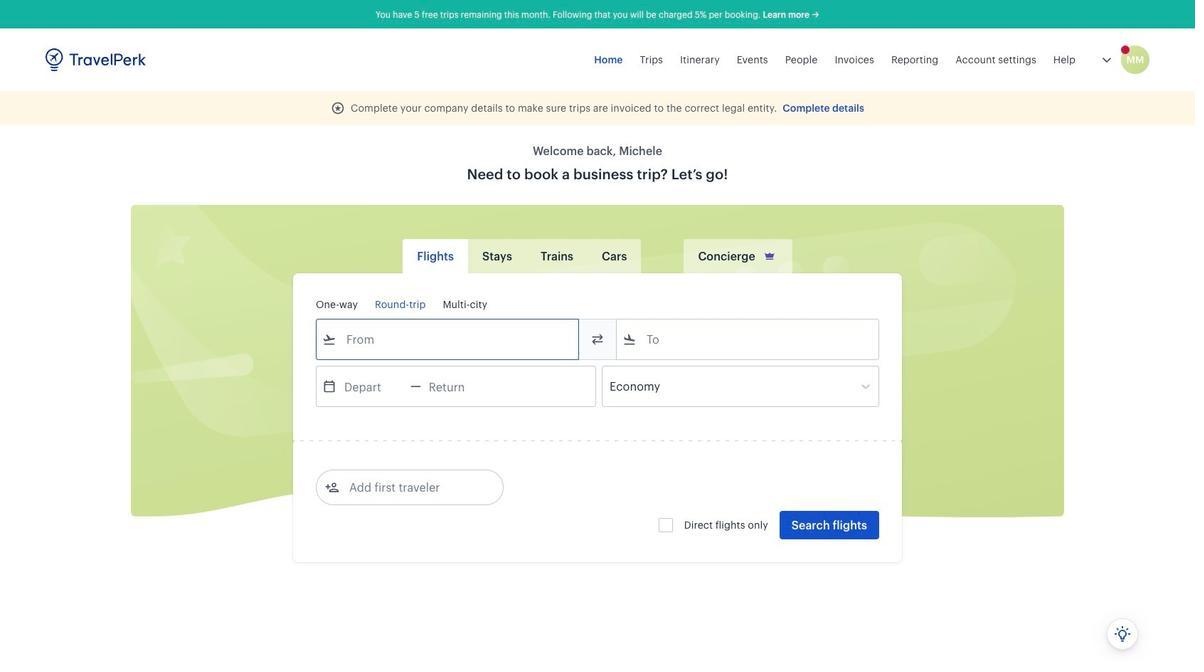 Task type: describe. For each thing, give the bounding box(es) containing it.
Return text field
[[421, 367, 495, 406]]

Add first traveler search field
[[340, 476, 488, 499]]

From search field
[[337, 328, 560, 351]]



Task type: locate. For each thing, give the bounding box(es) containing it.
Depart text field
[[337, 367, 411, 406]]

To search field
[[637, 328, 861, 351]]



